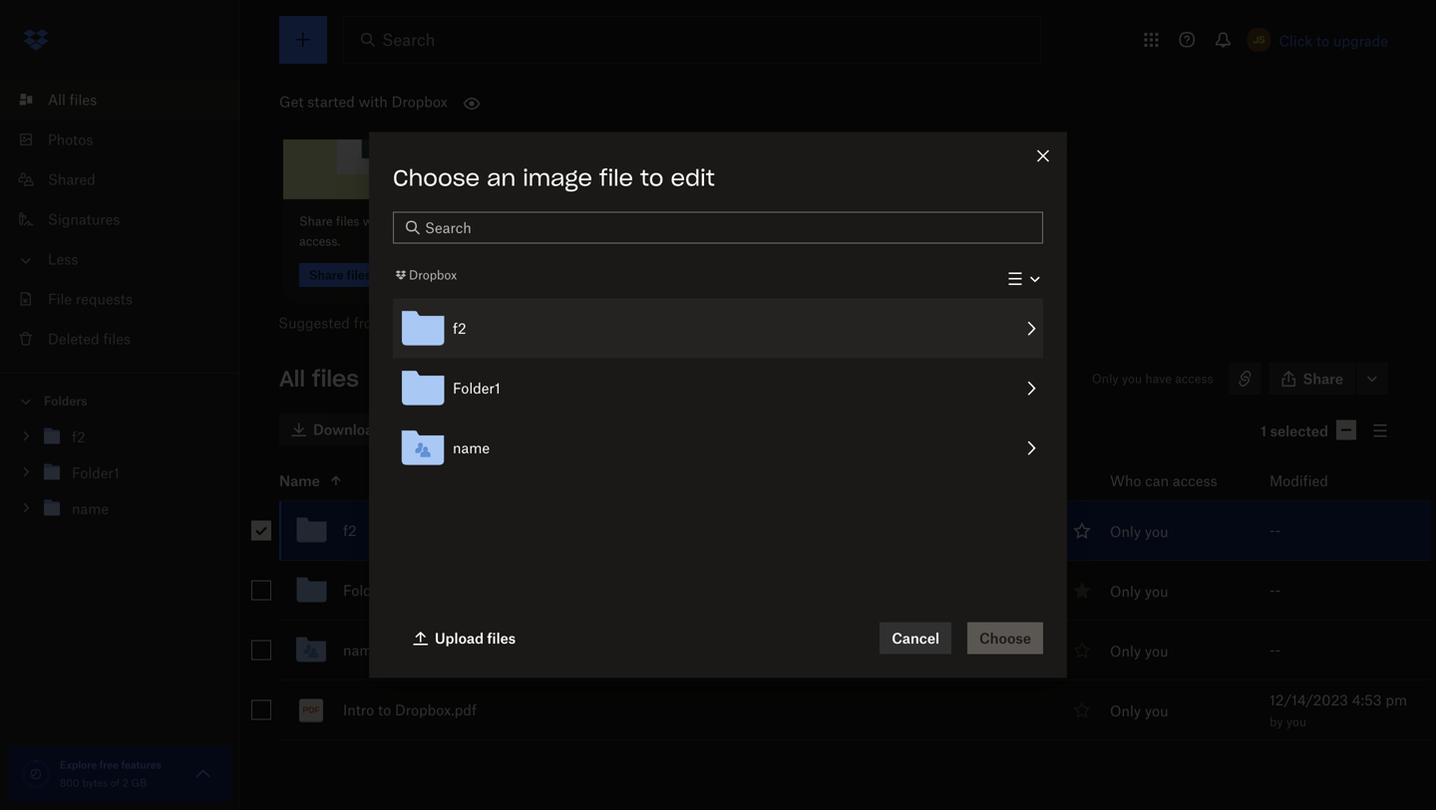Task type: describe. For each thing, give the bounding box(es) containing it.
less image
[[16, 251, 36, 271]]

edit inside dialog
[[671, 164, 715, 192]]

add to starred image for f2
[[1070, 519, 1094, 543]]

dropbox image
[[16, 20, 56, 60]]

features
[[121, 760, 161, 772]]

Search text field
[[425, 217, 1031, 239]]

upgrade
[[1333, 32, 1388, 49]]

12/14/2023 4:53 pm by you
[[1270, 692, 1407, 730]]

deleted files
[[48, 331, 131, 348]]

explore free features 800 bytes of 2 gb
[[60, 760, 161, 790]]

f2 inside f2 button
[[453, 320, 466, 337]]

name link
[[343, 639, 380, 663]]

name button
[[279, 469, 1061, 493]]

share button
[[1269, 363, 1355, 395]]

with for started
[[359, 93, 388, 110]]

bytes
[[82, 777, 108, 790]]

signatures
[[48, 211, 120, 228]]

by
[[1270, 715, 1283, 730]]

folders
[[44, 394, 87, 409]]

choose
[[393, 164, 480, 192]]

gb
[[131, 777, 147, 790]]

files inside share files with anyone and control edit or view access.
[[336, 214, 359, 229]]

f2 button
[[393, 299, 1043, 359]]

explore
[[60, 760, 97, 772]]

1 vertical spatial all files
[[279, 365, 359, 393]]

file
[[599, 164, 633, 192]]

can
[[1145, 473, 1169, 490]]

file requests
[[48, 291, 133, 308]]

and
[[435, 214, 456, 229]]

share files with anyone and control edit or view access.
[[299, 214, 568, 249]]

2
[[122, 777, 129, 790]]

you for name
[[1145, 643, 1169, 660]]

started
[[307, 93, 355, 110]]

intro to dropbox.pdf link
[[343, 699, 477, 723]]

name button
[[393, 419, 1043, 478]]

dropbox.pdf
[[395, 702, 477, 719]]

0 vertical spatial access
[[1175, 372, 1213, 387]]

anyone
[[391, 214, 432, 229]]

add to starred image for intro to dropbox.pdf
[[1070, 699, 1094, 723]]

with for files
[[363, 214, 388, 229]]

name inside name button
[[453, 440, 490, 457]]

only for folder1
[[1110, 583, 1141, 600]]

f2 inside name f2, modified 11/20/2023 11:54 am, element
[[343, 523, 357, 540]]

signatures link
[[16, 199, 239, 239]]

upload files button
[[401, 623, 528, 655]]

suggested
[[278, 315, 350, 332]]

access.
[[299, 234, 340, 249]]

selected
[[1270, 423, 1329, 440]]

less
[[48, 251, 78, 268]]

view
[[542, 214, 568, 229]]

folder1 inside table
[[343, 583, 391, 599]]

-- for folder1
[[1270, 583, 1281, 599]]

intro to dropbox.pdf
[[343, 702, 477, 719]]

shared
[[48, 171, 96, 188]]

only you button for f2
[[1110, 521, 1169, 543]]

only you have access
[[1092, 372, 1213, 387]]

who can access
[[1110, 473, 1217, 490]]

-- for name
[[1270, 642, 1281, 659]]

only you for name
[[1110, 643, 1169, 660]]

folder1 button
[[393, 359, 1043, 419]]

who
[[1110, 473, 1141, 490]]

all files link
[[16, 80, 239, 120]]

name intro to dropbox.pdf, modified 12/14/2023 4:53 pm, element
[[235, 681, 1431, 741]]

table containing name
[[235, 462, 1431, 741]]

pm
[[1386, 692, 1407, 709]]

choose an image file to edit
[[393, 164, 715, 192]]

only you button for name
[[1110, 641, 1169, 663]]

requests
[[76, 291, 133, 308]]

files inside "deleted files" link
[[103, 331, 131, 348]]

deleted files link
[[16, 319, 239, 359]]

click to upgrade
[[1279, 32, 1388, 49]]

free
[[99, 760, 119, 772]]

12/14/2023
[[1270, 692, 1348, 709]]

an
[[487, 164, 516, 192]]

image
[[523, 164, 592, 192]]

or
[[527, 214, 538, 229]]

cancel button
[[880, 623, 952, 655]]

folders button
[[0, 386, 239, 415]]

0 vertical spatial dropbox
[[392, 93, 448, 110]]



Task type: locate. For each thing, give the bounding box(es) containing it.
file
[[48, 291, 72, 308]]

2 only you from the top
[[1110, 583, 1169, 600]]

to for upgrade
[[1316, 32, 1330, 49]]

1 horizontal spatial share
[[1303, 371, 1343, 388]]

f2 link
[[343, 519, 357, 543]]

get started with dropbox
[[279, 93, 448, 110]]

all up photos
[[48, 91, 66, 108]]

-
[[1270, 523, 1275, 540], [1275, 523, 1281, 540], [1270, 583, 1275, 599], [1275, 583, 1281, 599], [1270, 642, 1275, 659], [1275, 642, 1281, 659]]

1 horizontal spatial f2
[[453, 320, 466, 337]]

2 vertical spatial to
[[378, 702, 391, 719]]

only you inside name intro to dropbox.pdf, modified 12/14/2023 4:53 pm, "element"
[[1110, 703, 1169, 720]]

only for intro to dropbox.pdf
[[1110, 703, 1141, 720]]

folder1 link
[[343, 579, 391, 603]]

control
[[459, 214, 499, 229]]

your
[[389, 315, 418, 332]]

you
[[1122, 372, 1142, 387], [1145, 524, 1169, 541], [1145, 583, 1169, 600], [1145, 643, 1169, 660], [1145, 703, 1169, 720], [1286, 715, 1307, 730]]

you for folder1
[[1145, 583, 1169, 600]]

to for dropbox.pdf
[[378, 702, 391, 719]]

edit up "search" text field
[[671, 164, 715, 192]]

1 vertical spatial --
[[1270, 583, 1281, 599]]

you inside name name, modified 12/7/2023 2:26 pm, element
[[1145, 643, 1169, 660]]

all files down suggested
[[279, 365, 359, 393]]

share up selected
[[1303, 371, 1343, 388]]

0 vertical spatial share
[[299, 214, 333, 229]]

add to starred image inside name f2, modified 11/20/2023 11:54 am, element
[[1070, 519, 1094, 543]]

3 only you button from the top
[[1110, 641, 1169, 663]]

only you button inside name name, modified 12/7/2023 2:26 pm, element
[[1110, 641, 1169, 663]]

share inside button
[[1303, 371, 1343, 388]]

table
[[235, 462, 1431, 741]]

add to starred image inside name intro to dropbox.pdf, modified 12/14/2023 4:53 pm, "element"
[[1070, 699, 1094, 723]]

1 vertical spatial f2
[[343, 523, 357, 540]]

0 vertical spatial name
[[453, 440, 490, 457]]

choose an image file to edit dialog
[[369, 132, 1067, 679]]

to
[[1316, 32, 1330, 49], [640, 164, 664, 192], [378, 702, 391, 719]]

3 -- from the top
[[1270, 642, 1281, 659]]

to right intro at the bottom of the page
[[378, 702, 391, 719]]

only you inside name folder1, modified 11/16/2023 2:30 pm, element
[[1110, 583, 1169, 600]]

0 vertical spatial edit
[[671, 164, 715, 192]]

photos
[[48, 131, 93, 148]]

share for share
[[1303, 371, 1343, 388]]

all inside "link"
[[48, 91, 66, 108]]

only for f2
[[1110, 524, 1141, 541]]

2 add to starred image from the top
[[1070, 639, 1094, 663]]

files inside upload files button
[[487, 630, 516, 647]]

dropbox down share files with anyone and control edit or view access.
[[409, 268, 457, 283]]

0 horizontal spatial f2
[[343, 523, 357, 540]]

with right "started"
[[359, 93, 388, 110]]

-- inside name f2, modified 11/20/2023 11:54 am, element
[[1270, 523, 1281, 540]]

1 -- from the top
[[1270, 523, 1281, 540]]

1 vertical spatial dropbox
[[409, 268, 457, 283]]

have
[[1145, 372, 1172, 387]]

only you button
[[1110, 521, 1169, 543], [1110, 581, 1169, 603], [1110, 641, 1169, 663], [1110, 701, 1169, 723]]

files right upload on the left bottom of page
[[487, 630, 516, 647]]

800
[[60, 777, 80, 790]]

3 add to starred image from the top
[[1070, 699, 1094, 723]]

0 horizontal spatial edit
[[502, 214, 524, 229]]

only you button inside name folder1, modified 11/16/2023 2:30 pm, element
[[1110, 581, 1169, 603]]

to inside dialog
[[640, 164, 664, 192]]

all
[[48, 91, 66, 108], [279, 365, 305, 393]]

share inside share files with anyone and control edit or view access.
[[299, 214, 333, 229]]

files up access.
[[336, 214, 359, 229]]

0 vertical spatial to
[[1316, 32, 1330, 49]]

suggested from your activity
[[278, 315, 470, 332]]

1 horizontal spatial folder1
[[453, 380, 500, 397]]

only you for folder1
[[1110, 583, 1169, 600]]

2 horizontal spatial to
[[1316, 32, 1330, 49]]

only you for f2
[[1110, 524, 1169, 541]]

edit
[[671, 164, 715, 192], [502, 214, 524, 229]]

1 selected
[[1261, 423, 1329, 440]]

0 horizontal spatial all files
[[48, 91, 97, 108]]

photos link
[[16, 120, 239, 160]]

0 vertical spatial all
[[48, 91, 66, 108]]

folder1 down activity
[[453, 380, 500, 397]]

share up access.
[[299, 214, 333, 229]]

only you inside name f2, modified 11/20/2023 11:54 am, element
[[1110, 524, 1169, 541]]

activity
[[422, 315, 470, 332]]

only you for intro to dropbox.pdf
[[1110, 703, 1169, 720]]

edit inside share files with anyone and control edit or view access.
[[502, 214, 524, 229]]

row group containing f2
[[393, 299, 1043, 478]]

modified
[[1270, 473, 1328, 490]]

all files inside "link"
[[48, 91, 97, 108]]

2 only you button from the top
[[1110, 581, 1169, 603]]

f2
[[453, 320, 466, 337], [343, 523, 357, 540]]

1 vertical spatial add to starred image
[[1070, 639, 1094, 663]]

to right click
[[1316, 32, 1330, 49]]

upload
[[435, 630, 484, 647]]

access inside table
[[1173, 473, 1217, 490]]

you inside 12/14/2023 4:53 pm by you
[[1286, 715, 1307, 730]]

dropbox inside choose an image file to edit dialog
[[409, 268, 457, 283]]

only inside name intro to dropbox.pdf, modified 12/14/2023 4:53 pm, "element"
[[1110, 703, 1141, 720]]

1 add to starred image from the top
[[1070, 519, 1094, 543]]

only you button inside name f2, modified 11/20/2023 11:54 am, element
[[1110, 521, 1169, 543]]

dropbox link
[[393, 265, 457, 285]]

1 only you from the top
[[1110, 524, 1169, 541]]

you for f2
[[1145, 524, 1169, 541]]

modified button
[[1270, 469, 1380, 493]]

f2 right "your"
[[453, 320, 466, 337]]

all files up photos
[[48, 91, 97, 108]]

share
[[299, 214, 333, 229], [1303, 371, 1343, 388]]

add to starred image for name
[[1070, 639, 1094, 663]]

name folder1, modified 11/16/2023 2:30 pm, element
[[235, 562, 1431, 621]]

folder1 inside 'button'
[[453, 380, 500, 397]]

only you inside name name, modified 12/7/2023 2:26 pm, element
[[1110, 643, 1169, 660]]

files down file requests link
[[103, 331, 131, 348]]

0 horizontal spatial share
[[299, 214, 333, 229]]

1 vertical spatial access
[[1173, 473, 1217, 490]]

add to starred image
[[1070, 519, 1094, 543], [1070, 639, 1094, 663], [1070, 699, 1094, 723]]

you inside name f2, modified 11/20/2023 11:54 am, element
[[1145, 524, 1169, 541]]

folder1 up name link
[[343, 583, 391, 599]]

1 vertical spatial all
[[279, 365, 305, 393]]

name name, modified 12/7/2023 2:26 pm, element
[[235, 621, 1431, 681]]

dropbox up choose
[[392, 93, 448, 110]]

name inside name name, modified 12/7/2023 2:26 pm, element
[[343, 642, 380, 659]]

name f2, modified 11/20/2023 11:54 am, element
[[235, 502, 1431, 562]]

get
[[279, 93, 304, 110]]

with inside share files with anyone and control edit or view access.
[[363, 214, 388, 229]]

access right have
[[1175, 372, 1213, 387]]

share for share files with anyone and control edit or view access.
[[299, 214, 333, 229]]

access
[[1175, 372, 1213, 387], [1173, 473, 1217, 490]]

with left anyone on the left top of page
[[363, 214, 388, 229]]

only you button inside name intro to dropbox.pdf, modified 12/14/2023 4:53 pm, "element"
[[1110, 701, 1169, 723]]

to inside "element"
[[378, 702, 391, 719]]

0 horizontal spatial folder1
[[343, 583, 391, 599]]

1 only you button from the top
[[1110, 521, 1169, 543]]

name
[[453, 440, 490, 457], [343, 642, 380, 659]]

1 horizontal spatial all files
[[279, 365, 359, 393]]

2 -- from the top
[[1270, 583, 1281, 599]]

to right file
[[640, 164, 664, 192]]

row group
[[393, 299, 1043, 478]]

remove from starred image
[[1070, 579, 1094, 603]]

with
[[359, 93, 388, 110], [363, 214, 388, 229]]

1 horizontal spatial edit
[[671, 164, 715, 192]]

1 vertical spatial share
[[1303, 371, 1343, 388]]

3 only you from the top
[[1110, 643, 1169, 660]]

group
[[0, 415, 239, 542]]

upload files
[[435, 630, 516, 647]]

0 vertical spatial with
[[359, 93, 388, 110]]

of
[[111, 777, 120, 790]]

all files
[[48, 91, 97, 108], [279, 365, 359, 393]]

click to upgrade link
[[1279, 32, 1388, 49]]

only you
[[1110, 524, 1169, 541], [1110, 583, 1169, 600], [1110, 643, 1169, 660], [1110, 703, 1169, 720]]

only for name
[[1110, 643, 1141, 660]]

quota usage element
[[20, 759, 52, 791]]

name
[[279, 473, 320, 490]]

0 vertical spatial add to starred image
[[1070, 519, 1094, 543]]

folder1
[[453, 380, 500, 397], [343, 583, 391, 599]]

-- inside name name, modified 12/7/2023 2:26 pm, element
[[1270, 642, 1281, 659]]

1 vertical spatial name
[[343, 642, 380, 659]]

1 horizontal spatial to
[[640, 164, 664, 192]]

1 vertical spatial folder1
[[343, 583, 391, 599]]

0 vertical spatial folder1
[[453, 380, 500, 397]]

file requests link
[[16, 279, 239, 319]]

row group inside choose an image file to edit dialog
[[393, 299, 1043, 478]]

you for intro to dropbox.pdf
[[1145, 703, 1169, 720]]

click
[[1279, 32, 1313, 49]]

files down suggested
[[312, 365, 359, 393]]

4:53
[[1352, 692, 1382, 709]]

0 horizontal spatial to
[[378, 702, 391, 719]]

0 horizontal spatial name
[[343, 642, 380, 659]]

shared link
[[16, 160, 239, 199]]

intro
[[343, 702, 374, 719]]

files inside all files "link"
[[69, 91, 97, 108]]

you inside name folder1, modified 11/16/2023 2:30 pm, element
[[1145, 583, 1169, 600]]

f2 up folder1 link
[[343, 523, 357, 540]]

cancel
[[892, 630, 940, 647]]

dropbox
[[392, 93, 448, 110], [409, 268, 457, 283]]

4 only you from the top
[[1110, 703, 1169, 720]]

only you button for intro to dropbox.pdf
[[1110, 701, 1169, 723]]

only
[[1092, 372, 1119, 387], [1110, 524, 1141, 541], [1110, 583, 1141, 600], [1110, 643, 1141, 660], [1110, 703, 1141, 720]]

only inside name name, modified 12/7/2023 2:26 pm, element
[[1110, 643, 1141, 660]]

4 only you button from the top
[[1110, 701, 1169, 723]]

edit left or
[[502, 214, 524, 229]]

only inside name f2, modified 11/20/2023 11:54 am, element
[[1110, 524, 1141, 541]]

2 vertical spatial --
[[1270, 642, 1281, 659]]

all files list item
[[0, 80, 239, 120]]

1 horizontal spatial name
[[453, 440, 490, 457]]

2 vertical spatial add to starred image
[[1070, 699, 1094, 723]]

1 vertical spatial edit
[[502, 214, 524, 229]]

1 vertical spatial with
[[363, 214, 388, 229]]

list containing all files
[[0, 68, 239, 373]]

--
[[1270, 523, 1281, 540], [1270, 583, 1281, 599], [1270, 642, 1281, 659]]

add to starred image inside name name, modified 12/7/2023 2:26 pm, element
[[1070, 639, 1094, 663]]

-- for f2
[[1270, 523, 1281, 540]]

1
[[1261, 423, 1267, 440]]

access right can
[[1173, 473, 1217, 490]]

files up photos
[[69, 91, 97, 108]]

0 vertical spatial all files
[[48, 91, 97, 108]]

all down suggested
[[279, 365, 305, 393]]

0 horizontal spatial all
[[48, 91, 66, 108]]

from
[[354, 315, 385, 332]]

list
[[0, 68, 239, 373]]

0 vertical spatial f2
[[453, 320, 466, 337]]

only you button for folder1
[[1110, 581, 1169, 603]]

0 vertical spatial --
[[1270, 523, 1281, 540]]

1 vertical spatial to
[[640, 164, 664, 192]]

files
[[69, 91, 97, 108], [336, 214, 359, 229], [103, 331, 131, 348], [312, 365, 359, 393], [487, 630, 516, 647]]

only inside name folder1, modified 11/16/2023 2:30 pm, element
[[1110, 583, 1141, 600]]

deleted
[[48, 331, 99, 348]]

-- inside name folder1, modified 11/16/2023 2:30 pm, element
[[1270, 583, 1281, 599]]

1 horizontal spatial all
[[279, 365, 305, 393]]



Task type: vqa. For each thing, say whether or not it's contained in the screenshot.
Deleted files
yes



